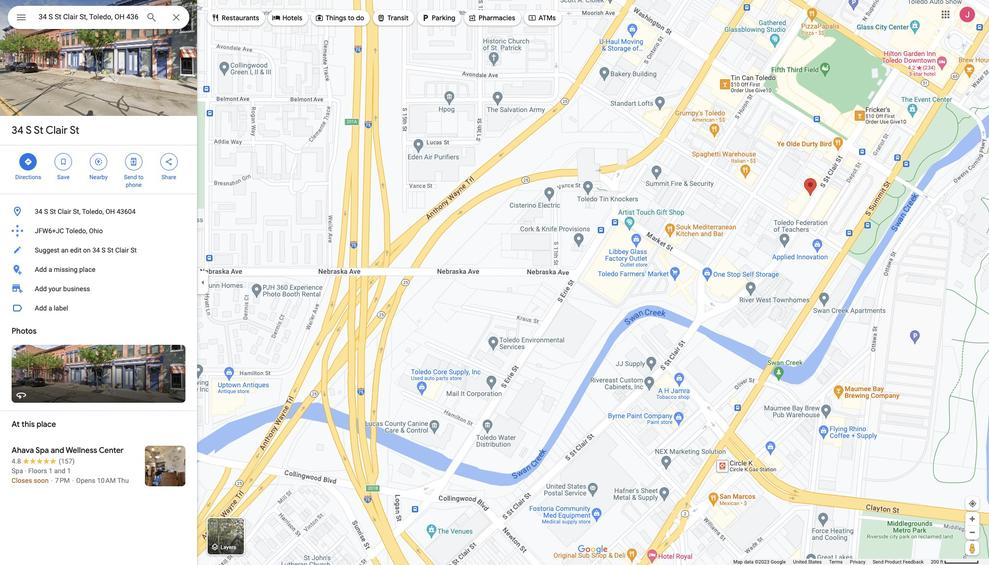 Task type: vqa. For each thing, say whether or not it's contained in the screenshot.


Task type: locate. For each thing, give the bounding box(es) containing it.
0 horizontal spatial 34
[[12, 124, 24, 137]]

1 vertical spatial and
[[54, 467, 65, 475]]

s right on
[[102, 247, 106, 254]]

st,
[[73, 208, 81, 216]]

ahava
[[12, 446, 34, 456]]

0 vertical spatial a
[[49, 266, 52, 274]]

clair up add a missing place button
[[115, 247, 129, 254]]

add left your
[[35, 285, 47, 293]]

show street view coverage image
[[966, 541, 980, 556]]

at
[[12, 420, 20, 430]]


[[129, 157, 138, 167]]

0 vertical spatial 34
[[12, 124, 24, 137]]

place
[[79, 266, 96, 274], [37, 420, 56, 430]]

a for label
[[49, 305, 52, 312]]

collapse side panel image
[[198, 277, 208, 288]]

0 horizontal spatial to
[[138, 174, 144, 181]]

map
[[734, 560, 743, 565]]

none field inside 34 s st clair st, toledo, oh 43604 field
[[39, 11, 138, 23]]

footer inside 'google maps' element
[[734, 559, 932, 566]]

2 1 from the left
[[67, 467, 71, 475]]

1 vertical spatial clair
[[58, 208, 71, 216]]

photos
[[12, 327, 37, 336]]

show your location image
[[969, 500, 978, 508]]


[[377, 13, 386, 23]]

s for 34 s st clair st, toledo, oh 43604
[[44, 208, 48, 216]]

zoom in image
[[970, 516, 977, 523]]

34 for 34 s st clair st, toledo, oh 43604
[[35, 208, 42, 216]]

1 vertical spatial add
[[35, 285, 47, 293]]

and up 7 pm
[[54, 467, 65, 475]]

ahava spa and wellness center
[[12, 446, 124, 456]]

a left missing
[[49, 266, 52, 274]]

200 ft
[[932, 560, 944, 565]]

1 vertical spatial place
[[37, 420, 56, 430]]

0 vertical spatial spa
[[36, 446, 49, 456]]

3 add from the top
[[35, 305, 47, 312]]

0 horizontal spatial ⋅
[[50, 477, 53, 485]]

34 up directions
[[12, 124, 24, 137]]

2 vertical spatial clair
[[115, 247, 129, 254]]

(157)
[[59, 458, 75, 465]]

2 add from the top
[[35, 285, 47, 293]]

send
[[124, 174, 137, 181], [873, 560, 884, 565]]

and up '(157)'
[[51, 446, 64, 456]]

1
[[49, 467, 53, 475], [67, 467, 71, 475]]

to left do
[[348, 14, 355, 22]]

add for add a label
[[35, 305, 47, 312]]

 things to do
[[315, 13, 365, 23]]

 atms
[[528, 13, 556, 23]]

st
[[34, 124, 43, 137], [70, 124, 79, 137], [50, 208, 56, 216], [107, 247, 114, 254], [131, 247, 137, 254]]

2 a from the top
[[49, 305, 52, 312]]

None field
[[39, 11, 138, 23]]

wellness
[[66, 446, 97, 456]]

0 horizontal spatial spa
[[12, 467, 23, 475]]

an
[[61, 247, 69, 254]]

1 vertical spatial spa
[[12, 467, 23, 475]]

 parking
[[422, 13, 456, 23]]

toledo, down st,
[[66, 227, 87, 235]]

add left label
[[35, 305, 47, 312]]

s
[[26, 124, 32, 137], [44, 208, 48, 216], [102, 247, 106, 254]]

a inside add a missing place button
[[49, 266, 52, 274]]

send left product
[[873, 560, 884, 565]]

1 vertical spatial to
[[138, 174, 144, 181]]

missing
[[54, 266, 78, 274]]

10 am
[[97, 477, 116, 485]]

1 horizontal spatial ⋅
[[72, 477, 75, 485]]


[[272, 13, 281, 23]]

0 vertical spatial send
[[124, 174, 137, 181]]

directions
[[15, 174, 41, 181]]


[[24, 157, 33, 167]]

add inside add your business link
[[35, 285, 47, 293]]

2 vertical spatial s
[[102, 247, 106, 254]]

34 up jfw6+jc
[[35, 208, 42, 216]]

center
[[99, 446, 124, 456]]

2 horizontal spatial 34
[[92, 247, 100, 254]]

a left label
[[49, 305, 52, 312]]

⋅ left 7 pm
[[50, 477, 53, 485]]

place down on
[[79, 266, 96, 274]]

200 ft button
[[932, 560, 980, 565]]

opens
[[76, 477, 95, 485]]

clair up 
[[46, 124, 68, 137]]

add for add a missing place
[[35, 266, 47, 274]]

clair
[[46, 124, 68, 137], [58, 208, 71, 216], [115, 247, 129, 254]]

spa left ·
[[12, 467, 23, 475]]

s up jfw6+jc
[[44, 208, 48, 216]]


[[59, 157, 68, 167]]

s inside 34 s st clair st, toledo, oh 43604 button
[[44, 208, 48, 216]]

transit
[[388, 14, 409, 22]]

2 horizontal spatial s
[[102, 247, 106, 254]]

on
[[83, 247, 91, 254]]

add for add your business
[[35, 285, 47, 293]]

terms button
[[830, 559, 843, 566]]

2 vertical spatial add
[[35, 305, 47, 312]]

1 1 from the left
[[49, 467, 53, 475]]

send inside button
[[873, 560, 884, 565]]

add a missing place
[[35, 266, 96, 274]]

⋅
[[50, 477, 53, 485], [72, 477, 75, 485]]

add inside add a label button
[[35, 305, 47, 312]]

1 horizontal spatial to
[[348, 14, 355, 22]]

1 vertical spatial s
[[44, 208, 48, 216]]

·
[[25, 467, 27, 475]]

states
[[809, 560, 823, 565]]

google
[[771, 560, 787, 565]]

save
[[57, 174, 70, 181]]

actions for 34 s st clair st region
[[0, 145, 197, 194]]

a inside add a label button
[[49, 305, 52, 312]]

soon
[[34, 477, 49, 485]]

footer containing map data ©2023 google
[[734, 559, 932, 566]]

0 horizontal spatial send
[[124, 174, 137, 181]]

1 down 4.8 stars 157 reviews image
[[49, 467, 53, 475]]

0 vertical spatial and
[[51, 446, 64, 456]]

s up  at top
[[26, 124, 32, 137]]

add inside add a missing place button
[[35, 266, 47, 274]]

0 vertical spatial add
[[35, 266, 47, 274]]

phone
[[126, 182, 142, 189]]

0 vertical spatial clair
[[46, 124, 68, 137]]

©2023
[[755, 560, 770, 565]]

send up phone
[[124, 174, 137, 181]]

thu
[[117, 477, 129, 485]]

0 vertical spatial toledo,
[[82, 208, 104, 216]]

toledo, right st,
[[82, 208, 104, 216]]

 restaurants
[[211, 13, 259, 23]]

4.8 stars 157 reviews image
[[12, 457, 75, 466]]

0 vertical spatial to
[[348, 14, 355, 22]]

0 horizontal spatial s
[[26, 124, 32, 137]]

ft
[[941, 560, 944, 565]]

1 down '(157)'
[[67, 467, 71, 475]]

0 vertical spatial s
[[26, 124, 32, 137]]

add a label
[[35, 305, 68, 312]]

add down suggest
[[35, 266, 47, 274]]

34 right on
[[92, 247, 100, 254]]


[[15, 11, 27, 24]]

st up "actions for 34 s st clair st" region
[[70, 124, 79, 137]]

1 a from the top
[[49, 266, 52, 274]]

add
[[35, 266, 47, 274], [35, 285, 47, 293], [35, 305, 47, 312]]

spa up 4.8 stars 157 reviews image
[[36, 446, 49, 456]]

1 vertical spatial toledo,
[[66, 227, 87, 235]]

terms
[[830, 560, 843, 565]]

send inside the send to phone
[[124, 174, 137, 181]]

to inside the send to phone
[[138, 174, 144, 181]]

to up phone
[[138, 174, 144, 181]]

to
[[348, 14, 355, 22], [138, 174, 144, 181]]

spa
[[36, 446, 49, 456], [12, 467, 23, 475]]

1 horizontal spatial send
[[873, 560, 884, 565]]

1 horizontal spatial place
[[79, 266, 96, 274]]

add a label button
[[0, 299, 197, 318]]

1 horizontal spatial s
[[44, 208, 48, 216]]

1 horizontal spatial 34
[[35, 208, 42, 216]]

1 add from the top
[[35, 266, 47, 274]]

place right this
[[37, 420, 56, 430]]

zoom out image
[[970, 529, 977, 537]]

0 horizontal spatial 1
[[49, 467, 53, 475]]

1 vertical spatial a
[[49, 305, 52, 312]]

0 vertical spatial place
[[79, 266, 96, 274]]

clair left st,
[[58, 208, 71, 216]]

2 ⋅ from the left
[[72, 477, 75, 485]]

a
[[49, 266, 52, 274], [49, 305, 52, 312]]

1 vertical spatial 34
[[35, 208, 42, 216]]

34
[[12, 124, 24, 137], [35, 208, 42, 216], [92, 247, 100, 254]]

⋅ right 7 pm
[[72, 477, 75, 485]]

1 vertical spatial send
[[873, 560, 884, 565]]

toledo,
[[82, 208, 104, 216], [66, 227, 87, 235]]

footer
[[734, 559, 932, 566]]

1 horizontal spatial 1
[[67, 467, 71, 475]]



Task type: describe. For each thing, give the bounding box(es) containing it.
st down 43604
[[131, 247, 137, 254]]

add your business link
[[0, 279, 197, 299]]


[[422, 13, 430, 23]]

2 vertical spatial 34
[[92, 247, 100, 254]]

 hotels
[[272, 13, 303, 23]]

floors
[[28, 467, 47, 475]]

united states
[[794, 560, 823, 565]]

 button
[[8, 6, 35, 31]]

product
[[885, 560, 902, 565]]


[[94, 157, 103, 167]]

jfw6+jc toledo, ohio
[[35, 227, 103, 235]]

layers
[[221, 545, 236, 551]]

send for send to phone
[[124, 174, 137, 181]]

jfw6+jc
[[35, 227, 64, 235]]

google maps element
[[0, 0, 990, 566]]

 transit
[[377, 13, 409, 23]]

 search field
[[8, 6, 189, 31]]


[[315, 13, 324, 23]]

share
[[162, 174, 176, 181]]

a for missing
[[49, 266, 52, 274]]

privacy
[[851, 560, 866, 565]]

34 s st clair st
[[12, 124, 79, 137]]

restaurants
[[222, 14, 259, 22]]


[[528, 13, 537, 23]]


[[165, 157, 173, 167]]

spa · floors 1 and 1 closes soon ⋅ 7 pm ⋅ opens 10 am thu
[[12, 467, 129, 485]]

add your business
[[35, 285, 90, 293]]

34 s st clair st, toledo, oh 43604 button
[[0, 202, 197, 221]]

34 for 34 s st clair st
[[12, 124, 24, 137]]

clair for st,
[[58, 208, 71, 216]]

google account: james peterson  
(james.peterson1902@gmail.com) image
[[960, 7, 976, 22]]

0 horizontal spatial place
[[37, 420, 56, 430]]

oh
[[106, 208, 115, 216]]

send for send product feedback
[[873, 560, 884, 565]]

at this place
[[12, 420, 56, 430]]

st up directions
[[34, 124, 43, 137]]

34 s st clair st main content
[[0, 0, 197, 566]]

map data ©2023 google
[[734, 560, 787, 565]]

send product feedback button
[[873, 559, 924, 566]]


[[211, 13, 220, 23]]

closes
[[12, 477, 32, 485]]

do
[[356, 14, 365, 22]]

7 pm
[[55, 477, 70, 485]]

send product feedback
[[873, 560, 924, 565]]

pharmacies
[[479, 14, 516, 22]]

1 horizontal spatial spa
[[36, 446, 49, 456]]

st up jfw6+jc
[[50, 208, 56, 216]]

4.8
[[12, 458, 21, 465]]


[[468, 13, 477, 23]]

label
[[54, 305, 68, 312]]

clair for st
[[46, 124, 68, 137]]

ohio
[[89, 227, 103, 235]]

jfw6+jc toledo, ohio button
[[0, 221, 197, 241]]

to inside  things to do
[[348, 14, 355, 22]]

send to phone
[[124, 174, 144, 189]]

s inside suggest an edit on 34 s st clair st button
[[102, 247, 106, 254]]

data
[[745, 560, 754, 565]]

suggest
[[35, 247, 59, 254]]

s for 34 s st clair st
[[26, 124, 32, 137]]

edit
[[70, 247, 81, 254]]

your
[[49, 285, 62, 293]]

privacy button
[[851, 559, 866, 566]]

34 S St Clair St, Toledo, OH 43604 field
[[8, 6, 189, 29]]

st down jfw6+jc toledo, ohio button in the left top of the page
[[107, 247, 114, 254]]

things
[[326, 14, 347, 22]]

united states button
[[794, 559, 823, 566]]

43604
[[117, 208, 136, 216]]

34 s st clair st, toledo, oh 43604
[[35, 208, 136, 216]]

suggest an edit on 34 s st clair st button
[[0, 241, 197, 260]]

feedback
[[904, 560, 924, 565]]

and inside spa · floors 1 and 1 closes soon ⋅ 7 pm ⋅ opens 10 am thu
[[54, 467, 65, 475]]

1 ⋅ from the left
[[50, 477, 53, 485]]

200
[[932, 560, 940, 565]]

parking
[[432, 14, 456, 22]]

this
[[22, 420, 35, 430]]

united
[[794, 560, 808, 565]]

hotels
[[283, 14, 303, 22]]

spa inside spa · floors 1 and 1 closes soon ⋅ 7 pm ⋅ opens 10 am thu
[[12, 467, 23, 475]]

suggest an edit on 34 s st clair st
[[35, 247, 137, 254]]

nearby
[[89, 174, 108, 181]]

business
[[63, 285, 90, 293]]

place inside button
[[79, 266, 96, 274]]

atms
[[539, 14, 556, 22]]

add a missing place button
[[0, 260, 197, 279]]



